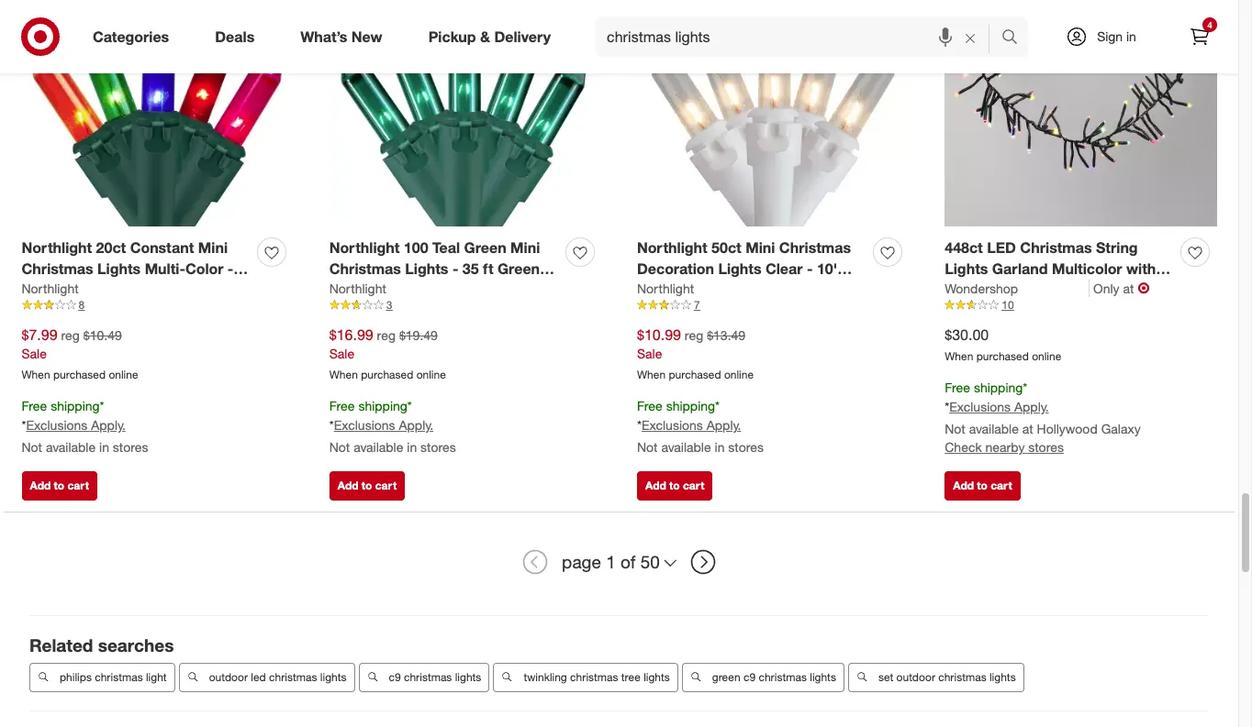 Task type: locate. For each thing, give the bounding box(es) containing it.
1 vertical spatial green
[[498, 259, 540, 278]]

$7.99 reg $10.49 sale when purchased online
[[22, 326, 138, 382]]

3 add to cart button from the left
[[637, 471, 713, 501]]

at left ¬
[[1123, 280, 1134, 296]]

northlight 50ct mini christmas decoration lights clear - 10' white wire image
[[637, 0, 909, 227], [637, 0, 909, 227]]

lights down the 50ct
[[718, 259, 761, 278]]

0 horizontal spatial free shipping * * exclusions apply. not available in stores
[[22, 399, 148, 455]]

448ct led christmas string lights garland multicolor with black wire - wondershop™
[[945, 239, 1156, 299]]

apply. for lights
[[399, 418, 433, 433]]

4 link
[[1180, 17, 1220, 57]]

green up ft
[[464, 239, 506, 257]]

1 horizontal spatial sale
[[329, 347, 354, 362]]

pickup & delivery link
[[413, 17, 574, 57]]

northlight link for northlight 20ct constant mini christmas lights multi-color - 4' green wire
[[22, 280, 79, 298]]

online up free shipping * * exclusions apply. not available at hollywood galaxy check nearby stores
[[1032, 350, 1061, 364]]

purchased for northlight 100 teal green mini christmas lights - 35 ft green wire
[[361, 369, 413, 382]]

1 horizontal spatial free shipping * * exclusions apply. not available in stores
[[329, 399, 456, 455]]

shipping inside free shipping * * exclusions apply. not available at hollywood galaxy check nearby stores
[[974, 380, 1023, 396]]

available for 448ct led christmas string lights garland multicolor with black wire - wondershop™
[[969, 421, 1019, 437]]

2 outdoor from the left
[[896, 671, 935, 685]]

black
[[945, 280, 984, 299]]

northlight inside northlight 50ct mini christmas decoration lights clear - 10' white wire
[[637, 239, 707, 257]]

wire down decoration
[[681, 280, 713, 299]]

apply. down $10.99 reg $13.49 sale when purchased online
[[707, 418, 741, 433]]

garland
[[992, 259, 1048, 278]]

online down the $13.49
[[724, 369, 754, 382]]

exclusions up check
[[949, 399, 1011, 415]]

2 horizontal spatial mini
[[746, 239, 775, 257]]

- inside 448ct led christmas string lights garland multicolor with black wire - wondershop™
[[1023, 280, 1029, 299]]

add to cart button
[[22, 471, 97, 501], [329, 471, 405, 501], [637, 471, 713, 501], [945, 471, 1020, 501]]

christmas up 8 at left
[[22, 259, 93, 278]]

- inside northlight 50ct mini christmas decoration lights clear - 10' white wire
[[807, 259, 813, 278]]

when inside $30.00 when purchased online
[[945, 350, 973, 364]]

1 outdoor from the left
[[209, 671, 248, 685]]

set outdoor christmas lights link
[[848, 664, 1024, 693]]

sale down $10.99
[[637, 347, 662, 362]]

7 link
[[637, 298, 909, 314]]

to for $16.99
[[362, 479, 372, 493]]

lights down 20ct
[[97, 259, 141, 278]]

exclusions apply. link for northlight 50ct mini christmas decoration lights clear - 10' white wire
[[642, 418, 741, 433]]

- down garland
[[1023, 280, 1029, 299]]

free shipping * * exclusions apply. not available in stores down the $16.99 reg $19.49 sale when purchased online
[[329, 399, 456, 455]]

3 add from the left
[[645, 479, 666, 493]]

1 northlight link from the left
[[22, 280, 79, 298]]

add to cart button for $10.99
[[637, 471, 713, 501]]

shipping down $7.99 reg $10.49 sale when purchased online
[[51, 399, 100, 414]]

0 horizontal spatial sale
[[22, 347, 47, 362]]

free shipping * * exclusions apply. not available in stores down $7.99 reg $10.49 sale when purchased online
[[22, 399, 148, 455]]

$19.49
[[399, 327, 438, 343]]

when inside $7.99 reg $10.49 sale when purchased online
[[22, 369, 50, 382]]

christmas inside 448ct led christmas string lights garland multicolor with black wire - wondershop™
[[1020, 239, 1092, 257]]

1 mini from the left
[[198, 239, 228, 257]]

exclusions down $7.99 reg $10.49 sale when purchased online
[[26, 418, 88, 433]]

online inside $7.99 reg $10.49 sale when purchased online
[[109, 369, 138, 382]]

1 lights from the left
[[320, 671, 347, 685]]

lights
[[97, 259, 141, 278], [405, 259, 448, 278], [718, 259, 761, 278], [945, 259, 988, 278]]

3 stores from the left
[[728, 440, 764, 455]]

lights inside 448ct led christmas string lights garland multicolor with black wire - wondershop™
[[945, 259, 988, 278]]

ft
[[483, 259, 493, 278]]

sale for $16.99
[[329, 347, 354, 362]]

0 horizontal spatial at
[[1022, 421, 1033, 437]]

3 add to cart from the left
[[645, 479, 704, 493]]

2 reg from the left
[[377, 327, 396, 343]]

1 vertical spatial at
[[1022, 421, 1033, 437]]

1 to from the left
[[54, 479, 64, 493]]

online for northlight 100 teal green mini christmas lights - 35 ft green wire
[[416, 369, 446, 382]]

new
[[351, 27, 382, 46]]

northlight left 20ct
[[22, 239, 92, 257]]

when down $16.99
[[329, 369, 358, 382]]

twinkling christmas tree lights link
[[493, 664, 678, 693]]

when down '$7.99'
[[22, 369, 50, 382]]

purchased down the $13.49
[[669, 369, 721, 382]]

free shipping * * exclusions apply. not available in stores down $10.99 reg $13.49 sale when purchased online
[[637, 399, 764, 455]]

1 stores from the left
[[113, 440, 148, 455]]

cart for $16.99
[[375, 479, 397, 493]]

christmas
[[95, 671, 143, 685], [269, 671, 317, 685], [404, 671, 452, 685], [570, 671, 618, 685], [759, 671, 807, 685], [938, 671, 986, 685]]

exclusions inside free shipping * * exclusions apply. not available at hollywood galaxy check nearby stores
[[949, 399, 1011, 415]]

when down $30.00
[[945, 350, 973, 364]]

when down $10.99
[[637, 369, 666, 382]]

3 cart from the left
[[683, 479, 704, 493]]

stores inside free shipping * * exclusions apply. not available at hollywood galaxy check nearby stores
[[1028, 440, 1064, 455]]

available for northlight 100 teal green mini christmas lights - 35 ft green wire
[[354, 440, 403, 455]]

free down $7.99 reg $10.49 sale when purchased online
[[22, 399, 47, 414]]

add to cart for $16.99
[[338, 479, 397, 493]]

northlight down decoration
[[637, 280, 694, 296]]

not for northlight 50ct mini christmas decoration lights clear - 10' white wire
[[637, 440, 658, 455]]

outdoor right set
[[896, 671, 935, 685]]

of
[[621, 552, 636, 573]]

0 horizontal spatial mini
[[198, 239, 228, 257]]

4 christmas from the left
[[570, 671, 618, 685]]

4 stores from the left
[[1028, 440, 1064, 455]]

green right ft
[[498, 259, 540, 278]]

when inside the $16.99 reg $19.49 sale when purchased online
[[329, 369, 358, 382]]

2 lights from the left
[[455, 671, 481, 685]]

mini up clear
[[746, 239, 775, 257]]

northlight link down decoration
[[637, 280, 694, 298]]

green c9 christmas lights
[[712, 671, 836, 685]]

2 wire from the left
[[329, 280, 361, 299]]

outdoor left 'led'
[[209, 671, 248, 685]]

online inside $30.00 when purchased online
[[1032, 350, 1061, 364]]

free inside free shipping * * exclusions apply. not available at hollywood galaxy check nearby stores
[[945, 380, 970, 396]]

related searches
[[29, 635, 174, 656]]

purchased inside $7.99 reg $10.49 sale when purchased online
[[53, 369, 106, 382]]

1 sale from the left
[[22, 347, 47, 362]]

christmas up 10'
[[779, 239, 851, 257]]

1 horizontal spatial outdoor
[[896, 671, 935, 685]]

1 cart from the left
[[67, 479, 89, 493]]

shipping down $30.00 when purchased online
[[974, 380, 1023, 396]]

northlight for northlight 100 teal green mini christmas lights - 35 ft green wire
[[329, 239, 400, 257]]

mini
[[198, 239, 228, 257], [510, 239, 540, 257], [746, 239, 775, 257]]

2 cart from the left
[[375, 479, 397, 493]]

at up nearby
[[1022, 421, 1033, 437]]

northlight 50ct mini christmas decoration lights clear - 10' white wire
[[637, 239, 851, 299]]

2 add to cart from the left
[[338, 479, 397, 493]]

green left 8 at left
[[22, 280, 64, 299]]

sale inside the $16.99 reg $19.49 sale when purchased online
[[329, 347, 354, 362]]

$30.00 when purchased online
[[945, 326, 1061, 364]]

1 wire from the left
[[68, 280, 99, 299]]

check nearby stores button
[[945, 439, 1064, 457]]

1 add to cart button from the left
[[22, 471, 97, 501]]

northlight link up 8 at left
[[22, 280, 79, 298]]

tree
[[621, 671, 641, 685]]

wire inside 448ct led christmas string lights garland multicolor with black wire - wondershop™
[[988, 280, 1019, 299]]

what's new link
[[285, 17, 405, 57]]

at
[[1123, 280, 1134, 296], [1022, 421, 1033, 437]]

wire
[[68, 280, 99, 299], [329, 280, 361, 299], [681, 280, 713, 299], [988, 280, 1019, 299]]

0 horizontal spatial reg
[[61, 327, 80, 343]]

1 horizontal spatial at
[[1123, 280, 1134, 296]]

hollywood
[[1037, 421, 1098, 437]]

northlight inside northlight 20ct constant mini christmas lights multi-color - 4' green wire
[[22, 239, 92, 257]]

shipping down the $16.99 reg $19.49 sale when purchased online
[[358, 399, 407, 414]]

What can we help you find? suggestions appear below search field
[[596, 17, 1006, 57]]

reg down 3
[[377, 327, 396, 343]]

not inside free shipping * * exclusions apply. not available at hollywood galaxy check nearby stores
[[945, 421, 966, 437]]

lights inside northlight 50ct mini christmas decoration lights clear - 10' white wire
[[718, 259, 761, 278]]

4 wire from the left
[[988, 280, 1019, 299]]

2 horizontal spatial reg
[[685, 327, 703, 343]]

when inside $10.99 reg $13.49 sale when purchased online
[[637, 369, 666, 382]]

string
[[1096, 239, 1138, 257]]

northlight up 3
[[329, 280, 386, 296]]

wire up $16.99
[[329, 280, 361, 299]]

apply. inside free shipping * * exclusions apply. not available at hollywood galaxy check nearby stores
[[1014, 399, 1049, 415]]

christmas up 3
[[329, 259, 401, 278]]

lights for outdoor led christmas lights
[[320, 671, 347, 685]]

available inside free shipping * * exclusions apply. not available at hollywood galaxy check nearby stores
[[969, 421, 1019, 437]]

free down the $16.99 reg $19.49 sale when purchased online
[[329, 399, 355, 414]]

stores
[[113, 440, 148, 455], [420, 440, 456, 455], [728, 440, 764, 455], [1028, 440, 1064, 455]]

1 horizontal spatial c9
[[744, 671, 756, 685]]

2 mini from the left
[[510, 239, 540, 257]]

exclusions apply. link down $10.99 reg $13.49 sale when purchased online
[[642, 418, 741, 433]]

purchased inside $10.99 reg $13.49 sale when purchased online
[[669, 369, 721, 382]]

sale inside $10.99 reg $13.49 sale when purchased online
[[637, 347, 662, 362]]

1 horizontal spatial reg
[[377, 327, 396, 343]]

10
[[1002, 299, 1014, 313]]

not for northlight 100 teal green mini christmas lights - 35 ft green wire
[[329, 440, 350, 455]]

northlight link for northlight 100 teal green mini christmas lights - 35 ft green wire
[[329, 280, 386, 298]]

1 add to cart from the left
[[30, 479, 89, 493]]

christmas inside northlight 50ct mini christmas decoration lights clear - 10' white wire
[[779, 239, 851, 257]]

christmas
[[779, 239, 851, 257], [1020, 239, 1092, 257], [22, 259, 93, 278], [329, 259, 401, 278]]

3 northlight link from the left
[[637, 280, 694, 298]]

deals link
[[199, 17, 277, 57]]

sale down '$7.99'
[[22, 347, 47, 362]]

0 horizontal spatial outdoor
[[209, 671, 248, 685]]

sign in
[[1097, 28, 1136, 44]]

exclusions down the $16.99 reg $19.49 sale when purchased online
[[334, 418, 395, 433]]

5 christmas from the left
[[759, 671, 807, 685]]

3 lights from the left
[[644, 671, 670, 685]]

free down $30.00
[[945, 380, 970, 396]]

2 vertical spatial green
[[22, 280, 64, 299]]

0 vertical spatial at
[[1123, 280, 1134, 296]]

0 horizontal spatial northlight link
[[22, 280, 79, 298]]

2 c9 from the left
[[744, 671, 756, 685]]

purchased inside the $16.99 reg $19.49 sale when purchased online
[[361, 369, 413, 382]]

lights inside 'link'
[[455, 671, 481, 685]]

1 lights from the left
[[97, 259, 141, 278]]

online for northlight 50ct mini christmas decoration lights clear - 10' white wire
[[724, 369, 754, 382]]

4 add to cart button from the left
[[945, 471, 1020, 501]]

lights down 100 on the top
[[405, 259, 448, 278]]

$10.49
[[83, 327, 122, 343]]

4 lights from the left
[[945, 259, 988, 278]]

exclusions apply. link up nearby
[[949, 399, 1049, 415]]

exclusions apply. link for northlight 20ct constant mini christmas lights multi-color - 4' green wire
[[26, 418, 126, 433]]

exclusions apply. link down the $16.99 reg $19.49 sale when purchased online
[[334, 418, 433, 433]]

northlight up decoration
[[637, 239, 707, 257]]

448ct led christmas string lights garland multicolor with black wire - wondershop™ image
[[945, 0, 1217, 227], [945, 0, 1217, 227]]

- inside northlight 20ct constant mini christmas lights multi-color - 4' green wire
[[227, 259, 233, 278]]

purchased down $30.00
[[976, 350, 1029, 364]]

online inside $10.99 reg $13.49 sale when purchased online
[[724, 369, 754, 382]]

northlight 100 teal green mini christmas lights - 35 ft green wire image
[[329, 0, 601, 227], [329, 0, 601, 227]]

northlight left 100 on the top
[[329, 239, 400, 257]]

northlight up 8 at left
[[22, 280, 79, 296]]

to
[[54, 479, 64, 493], [362, 479, 372, 493], [669, 479, 680, 493], [977, 479, 988, 493]]

3 lights from the left
[[718, 259, 761, 278]]

0 horizontal spatial c9
[[389, 671, 401, 685]]

- left 10'
[[807, 259, 813, 278]]

reg inside $10.99 reg $13.49 sale when purchased online
[[685, 327, 703, 343]]

mini up color
[[198, 239, 228, 257]]

1 add from the left
[[30, 479, 51, 493]]

northlight 20ct constant mini christmas lights multi-color - 4' green wire image
[[22, 0, 294, 227], [22, 0, 294, 227]]

add to cart
[[30, 479, 89, 493], [338, 479, 397, 493], [645, 479, 704, 493], [953, 479, 1012, 493]]

when
[[945, 350, 973, 364], [22, 369, 50, 382], [329, 369, 358, 382], [637, 369, 666, 382]]

1 c9 from the left
[[389, 671, 401, 685]]

3 free shipping * * exclusions apply. not available in stores from the left
[[637, 399, 764, 455]]

green inside northlight 20ct constant mini christmas lights multi-color - 4' green wire
[[22, 280, 64, 299]]

at inside only at ¬
[[1123, 280, 1134, 296]]

northlight for northlight link related to northlight 20ct constant mini christmas lights multi-color - 4' green wire
[[22, 280, 79, 296]]

wire up '$10.49'
[[68, 280, 99, 299]]

2 add from the left
[[338, 479, 358, 493]]

100
[[404, 239, 428, 257]]

2 free shipping * * exclusions apply. not available in stores from the left
[[329, 399, 456, 455]]

- left 4'
[[227, 259, 233, 278]]

6 christmas from the left
[[938, 671, 986, 685]]

cart
[[67, 479, 89, 493], [375, 479, 397, 493], [683, 479, 704, 493], [991, 479, 1012, 493]]

shipping down $10.99 reg $13.49 sale when purchased online
[[666, 399, 715, 414]]

shipping
[[974, 380, 1023, 396], [51, 399, 100, 414], [358, 399, 407, 414], [666, 399, 715, 414]]

3 christmas from the left
[[404, 671, 452, 685]]

2 northlight link from the left
[[329, 280, 386, 298]]

mini right teal
[[510, 239, 540, 257]]

philips christmas light link
[[29, 664, 175, 693]]

3 wire from the left
[[681, 280, 713, 299]]

online inside the $16.99 reg $19.49 sale when purchased online
[[416, 369, 446, 382]]

stores for $10.99
[[728, 440, 764, 455]]

lights for twinkling christmas tree lights
[[644, 671, 670, 685]]

lights up the black
[[945, 259, 988, 278]]

5 lights from the left
[[990, 671, 1016, 685]]

- left 35
[[452, 259, 458, 278]]

3 mini from the left
[[746, 239, 775, 257]]

exclusions for northlight 50ct mini christmas decoration lights clear - 10' white wire
[[642, 418, 703, 433]]

2 to from the left
[[362, 479, 372, 493]]

c9
[[389, 671, 401, 685], [744, 671, 756, 685]]

2 horizontal spatial sale
[[637, 347, 662, 362]]

2 horizontal spatial free shipping * * exclusions apply. not available in stores
[[637, 399, 764, 455]]

reg down 7
[[685, 327, 703, 343]]

$30.00
[[945, 326, 989, 344]]

stores for $16.99
[[420, 440, 456, 455]]

page 1 of 50
[[562, 552, 660, 573]]

exclusions down $10.99 reg $13.49 sale when purchased online
[[642, 418, 703, 433]]

available
[[969, 421, 1019, 437], [46, 440, 96, 455], [354, 440, 403, 455], [661, 440, 711, 455]]

free shipping * * exclusions apply. not available in stores
[[22, 399, 148, 455], [329, 399, 456, 455], [637, 399, 764, 455]]

northlight link up 3
[[329, 280, 386, 298]]

philips
[[60, 671, 92, 685]]

2 horizontal spatial northlight link
[[637, 280, 694, 298]]

3 to from the left
[[669, 479, 680, 493]]

1 reg from the left
[[61, 327, 80, 343]]

christmas inside 'link'
[[404, 671, 452, 685]]

3 sale from the left
[[637, 347, 662, 362]]

sale down $16.99
[[329, 347, 354, 362]]

1 horizontal spatial mini
[[510, 239, 540, 257]]

*
[[1023, 380, 1027, 396], [100, 399, 104, 414], [407, 399, 412, 414], [715, 399, 720, 414], [945, 399, 949, 415], [22, 418, 26, 433], [329, 418, 334, 433], [637, 418, 642, 433]]

free
[[945, 380, 970, 396], [22, 399, 47, 414], [329, 399, 355, 414], [637, 399, 663, 414]]

reg inside $7.99 reg $10.49 sale when purchased online
[[61, 327, 80, 343]]

free for northlight 50ct mini christmas decoration lights clear - 10' white wire
[[637, 399, 663, 414]]

categories link
[[77, 17, 192, 57]]

sale inside $7.99 reg $10.49 sale when purchased online
[[22, 347, 47, 362]]

purchased down '$10.49'
[[53, 369, 106, 382]]

1 horizontal spatial northlight link
[[329, 280, 386, 298]]

wondershop
[[945, 280, 1018, 296]]

2 lights from the left
[[405, 259, 448, 278]]

not for northlight 20ct constant mini christmas lights multi-color - 4' green wire
[[22, 440, 42, 455]]

exclusions apply. link
[[949, 399, 1049, 415], [26, 418, 126, 433], [334, 418, 433, 433], [642, 418, 741, 433]]

-
[[227, 259, 233, 278], [452, 259, 458, 278], [807, 259, 813, 278], [1023, 280, 1029, 299]]

1 free shipping * * exclusions apply. not available in stores from the left
[[22, 399, 148, 455]]

lights for set outdoor christmas lights
[[990, 671, 1016, 685]]

apply. up hollywood
[[1014, 399, 1049, 415]]

exclusions apply. link for northlight 100 teal green mini christmas lights - 35 ft green wire
[[334, 418, 433, 433]]

2 stores from the left
[[420, 440, 456, 455]]

green
[[464, 239, 506, 257], [498, 259, 540, 278], [22, 280, 64, 299]]

apply. down the $16.99 reg $19.49 sale when purchased online
[[399, 418, 433, 433]]

wire down garland
[[988, 280, 1019, 299]]

2 add to cart button from the left
[[329, 471, 405, 501]]

online down $19.49
[[416, 369, 446, 382]]

lights inside northlight 20ct constant mini christmas lights multi-color - 4' green wire
[[97, 259, 141, 278]]

free down $10.99 reg $13.49 sale when purchased online
[[637, 399, 663, 414]]

deals
[[215, 27, 255, 46]]

northlight inside "northlight 100 teal green mini christmas lights - 35 ft green wire"
[[329, 239, 400, 257]]

reg inside the $16.99 reg $19.49 sale when purchased online
[[377, 327, 396, 343]]

philips christmas light
[[60, 671, 167, 685]]

reg
[[61, 327, 80, 343], [377, 327, 396, 343], [685, 327, 703, 343]]

purchased down $19.49
[[361, 369, 413, 382]]

in for northlight 20ct constant mini christmas lights multi-color - 4' green wire
[[99, 440, 109, 455]]

purchased
[[976, 350, 1029, 364], [53, 369, 106, 382], [361, 369, 413, 382], [669, 369, 721, 382]]

online down '$10.49'
[[109, 369, 138, 382]]

2 sale from the left
[[329, 347, 354, 362]]

apply. down $7.99 reg $10.49 sale when purchased online
[[91, 418, 126, 433]]

reg right '$7.99'
[[61, 327, 80, 343]]

4'
[[238, 259, 250, 278]]

4 lights from the left
[[810, 671, 836, 685]]

exclusions apply. link down $7.99 reg $10.49 sale when purchased online
[[26, 418, 126, 433]]

3 reg from the left
[[685, 327, 703, 343]]

add for $7.99
[[30, 479, 51, 493]]

lights for green c9 christmas lights
[[810, 671, 836, 685]]

northlight 20ct constant mini christmas lights multi-color - 4' green wire link
[[22, 238, 250, 299]]

lights
[[320, 671, 347, 685], [455, 671, 481, 685], [644, 671, 670, 685], [810, 671, 836, 685], [990, 671, 1016, 685]]

christmas up multicolor
[[1020, 239, 1092, 257]]



Task type: describe. For each thing, give the bounding box(es) containing it.
searches
[[98, 635, 174, 656]]

not for 448ct led christmas string lights garland multicolor with black wire - wondershop™
[[945, 421, 966, 437]]

cart for $10.99
[[683, 479, 704, 493]]

only at ¬
[[1093, 280, 1150, 298]]

free for northlight 20ct constant mini christmas lights multi-color - 4' green wire
[[22, 399, 47, 414]]

wondershop™
[[1034, 280, 1130, 299]]

add for $10.99
[[645, 479, 666, 493]]

decoration
[[637, 259, 714, 278]]

8
[[78, 299, 85, 313]]

sale for $10.99
[[637, 347, 662, 362]]

galaxy
[[1101, 421, 1141, 437]]

when for northlight 20ct constant mini christmas lights multi-color - 4' green wire
[[22, 369, 50, 382]]

twinkling christmas tree lights
[[524, 671, 670, 685]]

shipping for 448ct led christmas string lights garland multicolor with black wire - wondershop™
[[974, 380, 1023, 396]]

4 cart from the left
[[991, 479, 1012, 493]]

reg for $16.99
[[377, 327, 396, 343]]

related
[[29, 635, 93, 656]]

shipping for northlight 100 teal green mini christmas lights - 35 ft green wire
[[358, 399, 407, 414]]

20ct
[[96, 239, 126, 257]]

available for northlight 20ct constant mini christmas lights multi-color - 4' green wire
[[46, 440, 96, 455]]

twinkling
[[524, 671, 567, 685]]

outdoor led christmas lights link
[[179, 664, 355, 693]]

$10.99
[[637, 326, 681, 344]]

free for northlight 100 teal green mini christmas lights - 35 ft green wire
[[329, 399, 355, 414]]

2 christmas from the left
[[269, 671, 317, 685]]

christmas inside "northlight 100 teal green mini christmas lights - 35 ft green wire"
[[329, 259, 401, 278]]

with
[[1126, 259, 1156, 278]]

set
[[878, 671, 893, 685]]

multicolor
[[1052, 259, 1122, 278]]

add to cart button for $16.99
[[329, 471, 405, 501]]

$16.99 reg $19.49 sale when purchased online
[[329, 326, 446, 382]]

what's
[[300, 27, 347, 46]]

northlight for northlight 100 teal green mini christmas lights - 35 ft green wire northlight link
[[329, 280, 386, 296]]

448ct
[[945, 239, 983, 257]]

reg for $10.99
[[685, 327, 703, 343]]

search
[[993, 29, 1037, 47]]

exclusions apply. link for 448ct led christmas string lights garland multicolor with black wire - wondershop™
[[949, 399, 1049, 415]]

$7.99
[[22, 326, 57, 344]]

northlight 100 teal green mini christmas lights - 35 ft green wire link
[[329, 238, 558, 299]]

cart for $7.99
[[67, 479, 89, 493]]

free for 448ct led christmas string lights garland multicolor with black wire - wondershop™
[[945, 380, 970, 396]]

set outdoor christmas lights
[[878, 671, 1016, 685]]

reg for $7.99
[[61, 327, 80, 343]]

50
[[641, 552, 660, 573]]

stores for $7.99
[[113, 440, 148, 455]]

to for $10.99
[[669, 479, 680, 493]]

purchased for northlight 20ct constant mini christmas lights multi-color - 4' green wire
[[53, 369, 106, 382]]

sale for $7.99
[[22, 347, 47, 362]]

35
[[463, 259, 479, 278]]

&
[[480, 27, 490, 46]]

wire inside northlight 20ct constant mini christmas lights multi-color - 4' green wire
[[68, 280, 99, 299]]

$16.99
[[329, 326, 373, 344]]

3
[[386, 299, 392, 313]]

to for $7.99
[[54, 479, 64, 493]]

northlight 50ct mini christmas decoration lights clear - 10' white wire link
[[637, 238, 866, 299]]

exclusions for northlight 100 teal green mini christmas lights - 35 ft green wire
[[334, 418, 395, 433]]

10 link
[[945, 298, 1217, 314]]

mini inside "northlight 100 teal green mini christmas lights - 35 ft green wire"
[[510, 239, 540, 257]]

1 christmas from the left
[[95, 671, 143, 685]]

northlight for northlight 50ct mini christmas decoration lights clear - 10' white wire
[[637, 239, 707, 257]]

free shipping * * exclusions apply. not available at hollywood galaxy check nearby stores
[[945, 380, 1141, 455]]

when for northlight 50ct mini christmas decoration lights clear - 10' white wire
[[637, 369, 666, 382]]

in for northlight 100 teal green mini christmas lights - 35 ft green wire
[[407, 440, 417, 455]]

add to cart button for $7.99
[[22, 471, 97, 501]]

shipping for northlight 20ct constant mini christmas lights multi-color - 4' green wire
[[51, 399, 100, 414]]

c9 inside 'link'
[[389, 671, 401, 685]]

free shipping * * exclusions apply. not available in stores for $10.99
[[637, 399, 764, 455]]

$13.49
[[707, 327, 745, 343]]

northlight 100 teal green mini christmas lights - 35 ft green wire
[[329, 239, 540, 299]]

nearby
[[986, 440, 1025, 455]]

free shipping * * exclusions apply. not available in stores for $16.99
[[329, 399, 456, 455]]

4 to from the left
[[977, 479, 988, 493]]

4 add to cart from the left
[[953, 479, 1012, 493]]

shipping for northlight 50ct mini christmas decoration lights clear - 10' white wire
[[666, 399, 715, 414]]

green for 4'
[[22, 280, 64, 299]]

apply. for multi-
[[91, 418, 126, 433]]

sign
[[1097, 28, 1123, 44]]

northlight 20ct constant mini christmas lights multi-color - 4' green wire
[[22, 239, 250, 299]]

in for northlight 50ct mini christmas decoration lights clear - 10' white wire
[[715, 440, 725, 455]]

50ct
[[712, 239, 741, 257]]

white
[[637, 280, 677, 299]]

online for northlight 20ct constant mini christmas lights multi-color - 4' green wire
[[109, 369, 138, 382]]

mini inside northlight 50ct mini christmas decoration lights clear - 10' white wire
[[746, 239, 775, 257]]

when for northlight 100 teal green mini christmas lights - 35 ft green wire
[[329, 369, 358, 382]]

pickup & delivery
[[428, 27, 551, 46]]

what's new
[[300, 27, 382, 46]]

c9 christmas lights
[[389, 671, 481, 685]]

check
[[945, 440, 982, 455]]

$10.99 reg $13.49 sale when purchased online
[[637, 326, 754, 382]]

1
[[606, 552, 616, 573]]

4 add from the left
[[953, 479, 974, 493]]

color
[[185, 259, 223, 278]]

delivery
[[494, 27, 551, 46]]

lights inside "northlight 100 teal green mini christmas lights - 35 ft green wire"
[[405, 259, 448, 278]]

clear
[[766, 259, 803, 278]]

only
[[1093, 280, 1120, 296]]

categories
[[93, 27, 169, 46]]

sign in link
[[1050, 17, 1165, 57]]

exclusions for 448ct led christmas string lights garland multicolor with black wire - wondershop™
[[949, 399, 1011, 415]]

pickup
[[428, 27, 476, 46]]

purchased inside $30.00 when purchased online
[[976, 350, 1029, 364]]

3 link
[[329, 298, 601, 314]]

¬
[[1138, 280, 1150, 298]]

7
[[694, 299, 700, 313]]

free shipping * * exclusions apply. not available in stores for $7.99
[[22, 399, 148, 455]]

8 link
[[22, 298, 294, 314]]

northlight for northlight 20ct constant mini christmas lights multi-color - 4' green wire
[[22, 239, 92, 257]]

multi-
[[145, 259, 185, 278]]

add to cart for $10.99
[[645, 479, 704, 493]]

teal
[[432, 239, 460, 257]]

light
[[146, 671, 167, 685]]

at inside free shipping * * exclusions apply. not available at hollywood galaxy check nearby stores
[[1022, 421, 1033, 437]]

448ct led christmas string lights garland multicolor with black wire - wondershop™ link
[[945, 238, 1174, 299]]

green c9 christmas lights link
[[682, 664, 844, 693]]

purchased for northlight 50ct mini christmas decoration lights clear - 10' white wire
[[669, 369, 721, 382]]

wondershop link
[[945, 280, 1090, 298]]

0 vertical spatial green
[[464, 239, 506, 257]]

page
[[562, 552, 601, 573]]

apply. for clear
[[707, 418, 741, 433]]

wire inside "northlight 100 teal green mini christmas lights - 35 ft green wire"
[[329, 280, 361, 299]]

apply. for multicolor
[[1014, 399, 1049, 415]]

- inside "northlight 100 teal green mini christmas lights - 35 ft green wire"
[[452, 259, 458, 278]]

northlight link for northlight 50ct mini christmas decoration lights clear - 10' white wire
[[637, 280, 694, 298]]

wire inside northlight 50ct mini christmas decoration lights clear - 10' white wire
[[681, 280, 713, 299]]

green for ft
[[498, 259, 540, 278]]

exclusions for northlight 20ct constant mini christmas lights multi-color - 4' green wire
[[26, 418, 88, 433]]

led
[[987, 239, 1016, 257]]

add to cart for $7.99
[[30, 479, 89, 493]]

10'
[[817, 259, 837, 278]]

c9 christmas lights link
[[358, 664, 490, 693]]

mini inside northlight 20ct constant mini christmas lights multi-color - 4' green wire
[[198, 239, 228, 257]]

page 1 of 50 button
[[554, 542, 685, 583]]

northlight for northlight link corresponding to northlight 50ct mini christmas decoration lights clear - 10' white wire
[[637, 280, 694, 296]]

add for $16.99
[[338, 479, 358, 493]]

green
[[712, 671, 741, 685]]

available for northlight 50ct mini christmas decoration lights clear - 10' white wire
[[661, 440, 711, 455]]

search button
[[993, 17, 1037, 61]]

christmas inside northlight 20ct constant mini christmas lights multi-color - 4' green wire
[[22, 259, 93, 278]]

4
[[1207, 19, 1212, 30]]



Task type: vqa. For each thing, say whether or not it's contained in the screenshot.
shipping related to Northlight 20ct Constant Mini Christmas Lights Multi-Color - 4' Green Wire
yes



